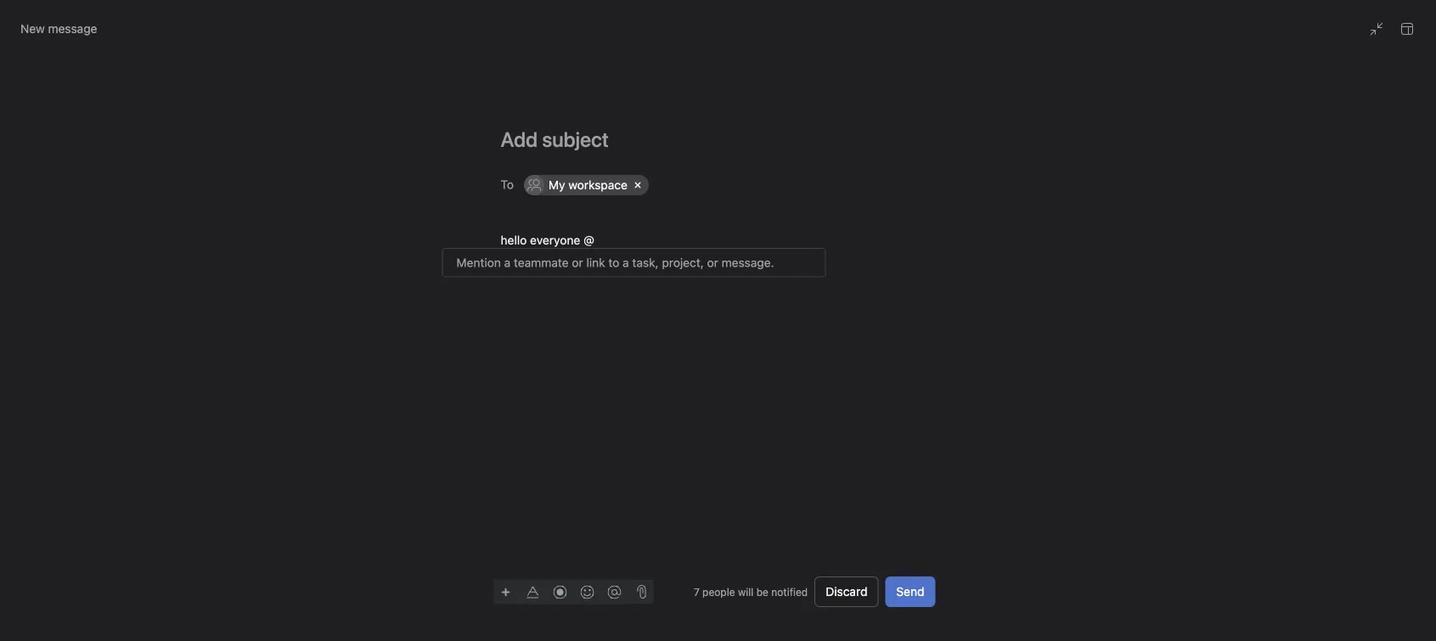 Task type: locate. For each thing, give the bounding box(es) containing it.
send for send message to members
[[533, 145, 557, 157]]

1 vertical spatial send
[[897, 585, 925, 599]]

7
[[694, 586, 700, 598]]

send button
[[886, 577, 936, 607]]

0 horizontal spatial message
[[48, 22, 97, 36]]

insert an object image
[[501, 587, 511, 598]]

1 horizontal spatial message
[[560, 145, 603, 157]]

send inside send button
[[897, 585, 925, 599]]

new message
[[20, 22, 97, 36]]

my
[[549, 178, 565, 192]]

message right new
[[48, 22, 97, 36]]

1 vertical spatial message
[[560, 145, 603, 157]]

send
[[533, 145, 557, 157], [897, 585, 925, 599]]

list box
[[518, 7, 926, 34]]

toolbar
[[494, 580, 630, 604]]

0 vertical spatial message
[[48, 22, 97, 36]]

formatting image
[[526, 586, 540, 599]]

0 horizontal spatial send
[[533, 145, 557, 157]]

hello everyone @
[[501, 233, 595, 247]]

send message to members button
[[525, 139, 946, 163]]

send inside send message to members 'button'
[[533, 145, 557, 157]]

message for new
[[48, 22, 97, 36]]

at mention image
[[608, 586, 621, 599]]

send right discard
[[897, 585, 925, 599]]

to
[[501, 177, 514, 191]]

1 horizontal spatial send
[[897, 585, 925, 599]]

message inside 'button'
[[560, 145, 603, 157]]

discard
[[826, 585, 868, 599]]

message left to at the top left of the page
[[560, 145, 603, 157]]

message
[[48, 22, 97, 36], [560, 145, 603, 157]]

message for send
[[560, 145, 603, 157]]

people
[[703, 586, 735, 598]]

0 vertical spatial send
[[533, 145, 557, 157]]

Add subject text field
[[480, 126, 956, 153]]

record a video image
[[554, 586, 567, 599]]

send up my at the top of the page
[[533, 145, 557, 157]]

everyone
[[530, 233, 581, 247]]



Task type: describe. For each thing, give the bounding box(es) containing it.
new
[[20, 22, 45, 36]]

send for send
[[897, 585, 925, 599]]

send message to members
[[533, 145, 663, 157]]

be
[[757, 586, 769, 598]]

or
[[500, 145, 510, 157]]

my workspace cell
[[524, 175, 649, 195]]

discard button
[[815, 577, 879, 607]]

minimize image
[[1370, 22, 1384, 36]]

workspace
[[569, 178, 628, 192]]

my workspace row
[[524, 175, 932, 200]]

hello
[[501, 233, 527, 247]]

notified
[[772, 586, 808, 598]]

emoji image
[[581, 586, 594, 599]]

7 people will be notified
[[694, 586, 808, 598]]

members
[[618, 145, 663, 157]]

show image
[[1401, 22, 1415, 36]]

@
[[584, 233, 595, 247]]

will
[[738, 586, 754, 598]]

to
[[606, 145, 616, 157]]

my workspace
[[549, 178, 628, 192]]



Task type: vqa. For each thing, say whether or not it's contained in the screenshot.
Send associated with Send
yes



